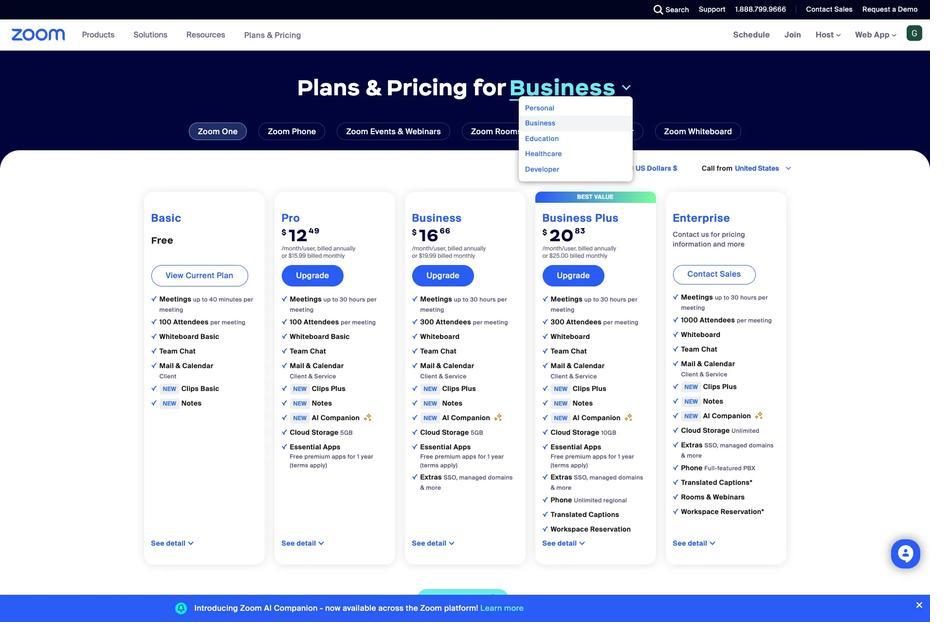 Task type: locate. For each thing, give the bounding box(es) containing it.
zoom for zoom one
[[198, 127, 220, 137]]

0 horizontal spatial annually
[[333, 245, 356, 253]]

rooms down translated captions*
[[682, 493, 705, 502]]

1 horizontal spatial plans
[[297, 74, 360, 102]]

or for 12
[[282, 252, 287, 260]]

0 horizontal spatial premium
[[305, 453, 330, 461]]

solutions button
[[134, 19, 172, 51]]

business up 66
[[412, 211, 462, 225]]

detail for basic
[[166, 540, 186, 548]]

0 horizontal spatial rooms
[[495, 127, 522, 137]]

rooms & webinars
[[682, 493, 745, 502]]

3 apps from the left
[[584, 443, 602, 452]]

1 horizontal spatial whiteboard basic
[[290, 333, 350, 341]]

0 horizontal spatial 1
[[357, 453, 360, 461]]

1 horizontal spatial webinars
[[713, 493, 745, 502]]

1 vertical spatial translated
[[551, 511, 587, 520]]

0 horizontal spatial view
[[166, 271, 184, 281]]

upgrade down /month/user, billed annually or $19.99 billed monthly
[[427, 271, 460, 281]]

2 horizontal spatial monthly
[[586, 252, 608, 260]]

2 whiteboard basic from the left
[[290, 333, 350, 341]]

up to 30 hours per meeting
[[682, 294, 768, 312], [290, 296, 377, 314], [421, 296, 507, 314], [551, 296, 638, 314]]

1 apply) from the left
[[310, 462, 327, 470]]

1 horizontal spatial monthly
[[454, 252, 475, 260]]

contact up information
[[673, 230, 700, 239]]

2 horizontal spatial apps
[[584, 443, 602, 452]]

calendar for basic
[[182, 362, 214, 371]]

300 attendees per meeting for cloud storage 10gb
[[551, 318, 639, 327]]

mail & calendar client & service for business
[[421, 362, 475, 381]]

enterprise
[[673, 211, 731, 225]]

2 see from the left
[[282, 540, 295, 548]]

1 or from the left
[[282, 252, 287, 260]]

mail for enterprise
[[682, 360, 696, 369]]

upgrade down /month/user, billed annually or $15.99 billed monthly
[[296, 271, 329, 281]]

see for basic
[[151, 540, 165, 548]]

apps
[[332, 453, 346, 461], [462, 453, 477, 461], [593, 453, 607, 461]]

meetings down $25.00
[[551, 295, 585, 304]]

see detail for basic
[[151, 540, 186, 548]]

monthly
[[324, 252, 345, 260], [454, 252, 475, 260], [586, 252, 608, 260]]

monthly right the $19.99
[[454, 252, 475, 260]]

up inside the up to 40 minutes per meeting
[[193, 296, 201, 304]]

outer image
[[626, 165, 635, 173]]

1 vertical spatial pricing
[[387, 74, 468, 102]]

business up 83
[[543, 211, 593, 225]]

workspace down rooms & webinars
[[682, 508, 719, 517]]

0 vertical spatial workspace
[[682, 508, 719, 517]]

0 horizontal spatial upgrade
[[296, 271, 329, 281]]

business plus $ 20 83
[[543, 211, 619, 246]]

2 1 from the left
[[488, 453, 490, 461]]

2 100 attendees per meeting from the left
[[290, 318, 376, 327]]

3 upgrade from the left
[[557, 271, 590, 281]]

business up personal
[[510, 73, 616, 102]]

or inside /month/user, billed annually or $15.99 billed monthly
[[282, 252, 287, 260]]

per inside the up to 40 minutes per meeting
[[244, 296, 253, 304]]

1 apps from the left
[[323, 443, 341, 452]]

ok image
[[543, 319, 548, 325], [151, 334, 157, 339], [282, 334, 287, 339], [543, 334, 548, 339], [673, 347, 679, 352], [151, 349, 157, 354], [282, 349, 287, 354], [543, 349, 548, 354], [412, 363, 418, 369], [673, 384, 679, 390], [282, 386, 287, 391], [412, 386, 418, 391], [673, 399, 679, 404], [543, 401, 548, 406], [673, 413, 679, 419], [543, 415, 548, 421], [412, 430, 418, 435], [543, 430, 548, 435], [673, 443, 679, 448], [673, 465, 679, 471], [412, 475, 418, 480], [543, 527, 548, 532]]

10gb
[[602, 429, 617, 437]]

1 5gb from the left
[[341, 429, 353, 437]]

meetings navigation
[[726, 19, 931, 51]]

1 horizontal spatial view
[[428, 595, 447, 605]]

2 horizontal spatial apps
[[593, 453, 607, 461]]

phone for phone unlimited regional
[[551, 496, 573, 505]]

5 detail from the left
[[688, 540, 708, 548]]

300 for cloud storage 10gb
[[551, 318, 565, 327]]

1 horizontal spatial 1
[[488, 453, 490, 461]]

center
[[609, 127, 634, 137]]

2 cloud storage 5gb from the left
[[421, 428, 484, 437]]

3 annually from the left
[[595, 245, 617, 253]]

to for enterprise
[[724, 294, 730, 302]]

plans for plans & pricing
[[244, 30, 265, 40]]

1 horizontal spatial essential apps free premium apps for 1 year (terms apply)
[[421, 443, 504, 470]]

1 apps from the left
[[332, 453, 346, 461]]

rooms left education
[[495, 127, 522, 137]]

contact sales down and
[[688, 269, 742, 279]]

5 see detail from the left
[[673, 540, 708, 548]]

2 horizontal spatial year
[[622, 453, 635, 461]]

0 vertical spatial plans
[[244, 30, 265, 40]]

1 1 from the left
[[357, 453, 360, 461]]

2 horizontal spatial annually
[[595, 245, 617, 253]]

apply) for 16
[[441, 462, 458, 470]]

1 horizontal spatial phone
[[551, 496, 573, 505]]

1 horizontal spatial sso,
[[574, 474, 588, 482]]

0 vertical spatial webinars
[[406, 127, 441, 137]]

to inside the up to 40 minutes per meeting
[[202, 296, 208, 304]]

3 monthly from the left
[[586, 252, 608, 260]]

business down personal
[[525, 119, 556, 128]]

see
[[151, 540, 165, 548], [282, 540, 295, 548], [412, 540, 426, 548], [543, 540, 556, 548], [673, 540, 687, 548]]

/month/user, down "49"
[[282, 245, 316, 253]]

0 horizontal spatial whiteboard basic
[[159, 333, 219, 341]]

annually inside /month/user, billed annually or $25.00 billed monthly
[[595, 245, 617, 253]]

managed for cloud storage 5gb
[[460, 474, 487, 482]]

meetings up 1000 at bottom
[[682, 293, 715, 302]]

include image
[[282, 297, 287, 302], [543, 297, 548, 302]]

billed down 66
[[448, 245, 463, 253]]

3 or from the left
[[543, 252, 548, 260]]

meeting inside 1000 attendees per meeting
[[749, 317, 772, 325]]

or for 16
[[412, 252, 418, 260]]

new clips basic
[[163, 385, 219, 393]]

monthly inside /month/user, billed annually or $19.99 billed monthly
[[454, 252, 475, 260]]

0 horizontal spatial sso, managed domains & more
[[421, 474, 513, 492]]

include image for 300
[[543, 297, 548, 302]]

learn
[[481, 604, 502, 614]]

0 horizontal spatial (terms
[[290, 462, 308, 470]]

/month/user, for 16
[[412, 245, 447, 253]]

2 horizontal spatial essential
[[551, 443, 583, 452]]

whiteboard
[[689, 127, 733, 137], [682, 331, 721, 339], [159, 333, 199, 341], [290, 333, 329, 341], [421, 333, 460, 341], [551, 333, 590, 341]]

0 horizontal spatial plans
[[244, 30, 265, 40]]

2 premium from the left
[[435, 453, 461, 461]]

or
[[282, 252, 287, 260], [412, 252, 418, 260], [543, 252, 548, 260]]

mail & calendar client & service for enterprise
[[682, 360, 736, 379]]

up down /month/user, billed annually or $15.99 billed monthly
[[324, 296, 331, 304]]

contact sales up host dropdown button
[[807, 5, 853, 14]]

unlimited inside cloud storage unlimited
[[732, 428, 760, 435]]

0 horizontal spatial 300
[[421, 318, 434, 327]]

1 horizontal spatial unlimited
[[732, 428, 760, 435]]

notes for enterprise
[[704, 397, 724, 406]]

sso,
[[705, 442, 719, 450], [444, 474, 458, 482], [574, 474, 588, 482]]

1 year from the left
[[361, 453, 374, 461]]

0 horizontal spatial 5gb
[[341, 429, 353, 437]]

chat
[[702, 345, 718, 354], [180, 347, 196, 356], [310, 347, 326, 356], [441, 347, 457, 356], [571, 347, 587, 356]]

3 essential apps free premium apps for 1 year (terms apply) from the left
[[551, 443, 635, 470]]

1 horizontal spatial 100
[[290, 318, 302, 327]]

1 see from the left
[[151, 540, 165, 548]]

1 essential from the left
[[290, 443, 321, 452]]

meetings down $15.99
[[290, 295, 324, 304]]

1 vertical spatial contact sales
[[688, 269, 742, 279]]

basic
[[151, 211, 182, 225], [201, 333, 219, 341], [331, 333, 350, 341], [201, 385, 219, 393]]

0 horizontal spatial apply)
[[310, 462, 327, 470]]

plus for business
[[462, 385, 476, 393]]

whiteboard inside tabs of zoom services tab list
[[689, 127, 733, 137]]

2 300 attendees per meeting from the left
[[551, 318, 639, 327]]

team chat for enterprise
[[682, 345, 718, 354]]

up to 30 hours per meeting for business
[[421, 296, 507, 314]]

annually right business $ 16 66
[[464, 245, 486, 253]]

300 attendees per meeting for cloud storage 5gb
[[421, 318, 508, 327]]

2 /month/user, from the left
[[412, 245, 447, 253]]

Country/Region text field
[[735, 164, 784, 173]]

2 5gb from the left
[[471, 429, 484, 437]]

0 horizontal spatial apps
[[323, 443, 341, 452]]

/month/user, inside /month/user, billed annually or $19.99 billed monthly
[[412, 245, 447, 253]]

captions
[[589, 511, 620, 520]]

1.888.799.9666 button
[[728, 0, 789, 19], [736, 5, 787, 14]]

2 apply) from the left
[[441, 462, 458, 470]]

client inside mail & calendar client
[[159, 373, 177, 381]]

/month/user, inside /month/user, billed annually or $15.99 billed monthly
[[282, 245, 316, 253]]

annually right 20
[[595, 245, 617, 253]]

billed
[[318, 245, 332, 253], [448, 245, 463, 253], [579, 245, 593, 253], [308, 252, 322, 260], [438, 252, 453, 260], [570, 252, 585, 260]]

1 upgrade from the left
[[296, 271, 329, 281]]

1 cloud storage 5gb from the left
[[290, 428, 353, 437]]

0 vertical spatial view
[[166, 271, 184, 281]]

us dollars $ button
[[636, 164, 678, 174]]

0 horizontal spatial include image
[[282, 297, 287, 302]]

1 horizontal spatial domains
[[619, 474, 644, 482]]

$ left 20
[[543, 228, 548, 237]]

1 horizontal spatial upgrade link
[[412, 265, 475, 287]]

1 /month/user, from the left
[[282, 245, 316, 253]]

upgrade link down /month/user, billed annually or $25.00 billed monthly
[[543, 265, 605, 287]]

webinars up workspace reservation*
[[713, 493, 745, 502]]

0 horizontal spatial unlimited
[[574, 497, 602, 505]]

0 horizontal spatial managed
[[460, 474, 487, 482]]

/month/user, for 20
[[543, 245, 577, 253]]

(terms
[[290, 462, 308, 470], [421, 462, 439, 470], [551, 462, 570, 470]]

attendees for basic
[[173, 318, 209, 327]]

2 include image from the left
[[543, 297, 548, 302]]

hours for pro
[[349, 296, 366, 304]]

1 horizontal spatial year
[[492, 453, 504, 461]]

notes
[[704, 397, 724, 406], [182, 399, 202, 408], [312, 399, 332, 408], [443, 399, 463, 408], [573, 399, 593, 408]]

monthly inside /month/user, billed annually or $25.00 billed monthly
[[586, 252, 608, 260]]

1 essential apps free premium apps for 1 year (terms apply) from the left
[[290, 443, 374, 470]]

2 apps from the left
[[454, 443, 471, 452]]

billed down 83
[[579, 245, 593, 253]]

a
[[893, 5, 897, 14]]

3 detail from the left
[[427, 540, 447, 548]]

2 annually from the left
[[464, 245, 486, 253]]

2 apps from the left
[[462, 453, 477, 461]]

annually right $15.99
[[333, 245, 356, 253]]

cloud storage 5gb
[[290, 428, 353, 437], [421, 428, 484, 437]]

3 1 from the left
[[618, 453, 621, 461]]

translated down full-
[[682, 479, 718, 487]]

translated down phone unlimited regional
[[551, 511, 587, 520]]

1 horizontal spatial rooms
[[682, 493, 705, 502]]

extras for cloud storage 5gb
[[421, 473, 444, 482]]

5gb
[[341, 429, 353, 437], [471, 429, 484, 437]]

meeting
[[682, 304, 705, 312], [159, 306, 183, 314], [290, 306, 314, 314], [421, 306, 444, 314], [551, 306, 575, 314], [749, 317, 772, 325], [222, 319, 246, 327], [352, 319, 376, 327], [484, 319, 508, 327], [615, 319, 639, 327]]

menu containing personal
[[519, 96, 633, 182]]

plans inside "product information" navigation
[[244, 30, 265, 40]]

up down /month/user, billed annually or $25.00 billed monthly
[[585, 296, 592, 304]]

contact
[[807, 5, 833, 14], [576, 127, 607, 137], [673, 230, 700, 239], [688, 269, 718, 279]]

rooms
[[495, 127, 522, 137], [682, 493, 705, 502]]

1 see detail from the left
[[151, 540, 186, 548]]

0 horizontal spatial monthly
[[324, 252, 345, 260]]

zoom contact center
[[552, 127, 634, 137]]

2 monthly from the left
[[454, 252, 475, 260]]

meetings for basic
[[159, 295, 193, 304]]

pricing inside "product information" navigation
[[275, 30, 301, 40]]

1 vertical spatial sales
[[720, 269, 742, 279]]

3 see detail from the left
[[412, 540, 447, 548]]

main content containing business
[[0, 19, 931, 623]]

/month/user, down 66
[[412, 245, 447, 253]]

1 300 from the left
[[421, 318, 434, 327]]

client
[[682, 371, 699, 379], [159, 373, 177, 381], [290, 373, 307, 381], [421, 373, 438, 381], [551, 373, 568, 381]]

search button
[[647, 0, 692, 19]]

$ right dollars
[[673, 164, 678, 173]]

see detail button for business
[[412, 540, 447, 548]]

0 horizontal spatial sso,
[[444, 474, 458, 482]]

annually inside /month/user, billed annually or $15.99 billed monthly
[[333, 245, 356, 253]]

meetings
[[682, 293, 715, 302], [159, 295, 193, 304], [290, 295, 324, 304], [421, 295, 454, 304], [551, 295, 585, 304]]

new notes for basic
[[163, 399, 202, 408]]

1 include image from the left
[[282, 297, 287, 302]]

0 horizontal spatial cloud storage 5gb
[[290, 428, 353, 437]]

1 horizontal spatial cloud storage 5gb
[[421, 428, 484, 437]]

billed down "49"
[[318, 245, 332, 253]]

billed right $25.00
[[570, 252, 585, 260]]

up up 1000 attendees per meeting
[[715, 294, 723, 302]]

4 see from the left
[[543, 540, 556, 548]]

plans & pricing link
[[244, 30, 301, 40], [244, 30, 301, 40]]

1 horizontal spatial or
[[412, 252, 418, 260]]

essential apps free premium apps for 1 year (terms apply) for 16
[[421, 443, 504, 470]]

sales inside main content
[[720, 269, 742, 279]]

more inside enterprise contact us for pricing information and more
[[728, 240, 745, 249]]

1 horizontal spatial extras
[[551, 473, 574, 482]]

to
[[724, 294, 730, 302], [202, 296, 208, 304], [333, 296, 338, 304], [463, 296, 469, 304], [594, 296, 599, 304]]

profile picture image
[[907, 25, 923, 41]]

per inside 1000 attendees per meeting
[[737, 317, 747, 325]]

2 see detail from the left
[[282, 540, 316, 548]]

monthly for 20
[[586, 252, 608, 260]]

0 horizontal spatial sales
[[720, 269, 742, 279]]

or inside /month/user, billed annually or $19.99 billed monthly
[[412, 252, 418, 260]]

/month/user, inside /month/user, billed annually or $25.00 billed monthly
[[543, 245, 577, 253]]

4 see detail from the left
[[543, 540, 577, 548]]

companion for business
[[451, 414, 491, 423]]

current
[[186, 271, 215, 281]]

0 horizontal spatial essential
[[290, 443, 321, 452]]

0 horizontal spatial or
[[282, 252, 287, 260]]

5gb for 12
[[341, 429, 353, 437]]

5 see detail button from the left
[[673, 540, 708, 548]]

ai for pro
[[312, 414, 319, 423]]

annually inside /month/user, billed annually or $19.99 billed monthly
[[464, 245, 486, 253]]

1 premium from the left
[[305, 453, 330, 461]]

mail inside mail & calendar client
[[159, 362, 174, 371]]

1 horizontal spatial 300
[[551, 318, 565, 327]]

view inside view current plan link
[[166, 271, 184, 281]]

16
[[419, 225, 439, 246]]

webinars right events
[[406, 127, 441, 137]]

attendees for pro
[[304, 318, 339, 327]]

/month/user, down 83
[[543, 245, 577, 253]]

meetings down view current plan link
[[159, 295, 193, 304]]

chat for business
[[441, 347, 457, 356]]

1 horizontal spatial contact sales
[[807, 5, 853, 14]]

team
[[682, 345, 700, 354], [159, 347, 178, 356], [290, 347, 308, 356], [421, 347, 439, 356], [551, 347, 569, 356]]

1 vertical spatial view
[[428, 595, 447, 605]]

or inside /month/user, billed annually or $25.00 billed monthly
[[543, 252, 548, 260]]

0 horizontal spatial workspace
[[551, 525, 589, 534]]

3 upgrade link from the left
[[543, 265, 605, 287]]

webinars
[[406, 127, 441, 137], [713, 493, 745, 502]]

1 vertical spatial unlimited
[[574, 497, 602, 505]]

30
[[731, 294, 739, 302], [340, 296, 348, 304], [470, 296, 478, 304], [601, 296, 609, 304]]

new clips plus for business
[[424, 385, 476, 393]]

0 vertical spatial phone
[[292, 127, 316, 137]]

1 detail from the left
[[166, 540, 186, 548]]

2 horizontal spatial 1
[[618, 453, 621, 461]]

monthly down business plus $ 20 83
[[586, 252, 608, 260]]

translated
[[682, 479, 718, 487], [551, 511, 587, 520]]

1 horizontal spatial workspace
[[682, 508, 719, 517]]

unlimited up translated captions
[[574, 497, 602, 505]]

2 detail from the left
[[297, 540, 316, 548]]

us dollars $
[[636, 164, 678, 173]]

meetings for enterprise
[[682, 293, 715, 302]]

1 100 from the left
[[159, 318, 172, 327]]

2 essential apps free premium apps for 1 year (terms apply) from the left
[[421, 443, 504, 470]]

meetings down the $19.99
[[421, 295, 454, 304]]

1 horizontal spatial sso, managed domains & more
[[551, 474, 644, 492]]

0 vertical spatial pricing
[[275, 30, 301, 40]]

100 for pro
[[290, 318, 302, 327]]

sso, for cloud storage 10gb
[[574, 474, 588, 482]]

web app
[[856, 30, 890, 40]]

2 horizontal spatial essential apps free premium apps for 1 year (terms apply)
[[551, 443, 635, 470]]

plus for pro
[[331, 385, 346, 393]]

2 or from the left
[[412, 252, 418, 260]]

100 for basic
[[159, 318, 172, 327]]

1 vertical spatial workspace
[[551, 525, 589, 534]]

0 horizontal spatial translated
[[551, 511, 587, 520]]

schedule link
[[726, 19, 778, 51]]

contact up host
[[807, 5, 833, 14]]

view left add-
[[428, 595, 447, 605]]

0 horizontal spatial apps
[[332, 453, 346, 461]]

reservation*
[[721, 508, 765, 517]]

0 horizontal spatial year
[[361, 453, 374, 461]]

2 horizontal spatial apply)
[[571, 462, 588, 470]]

5 see from the left
[[673, 540, 687, 548]]

or left $25.00
[[543, 252, 548, 260]]

see detail button for enterprise
[[673, 540, 708, 548]]

see detail for pro
[[282, 540, 316, 548]]

view left the current
[[166, 271, 184, 281]]

support link
[[692, 0, 728, 19], [699, 5, 726, 14]]

2 horizontal spatial premium
[[566, 453, 591, 461]]

ai for enterprise
[[704, 412, 711, 421]]

& inside mail & calendar client
[[176, 362, 181, 371]]

3 essential from the left
[[551, 443, 583, 452]]

1 horizontal spatial sales
[[835, 5, 853, 14]]

premium
[[305, 453, 330, 461], [435, 453, 461, 461], [566, 453, 591, 461]]

workspace for rooms
[[682, 508, 719, 517]]

1 whiteboard basic from the left
[[159, 333, 219, 341]]

100 attendees per meeting for pro
[[290, 318, 376, 327]]

essential
[[290, 443, 321, 452], [421, 443, 452, 452], [551, 443, 583, 452]]

unlimited up pbx
[[732, 428, 760, 435]]

1 horizontal spatial annually
[[464, 245, 486, 253]]

0 horizontal spatial extras
[[421, 473, 444, 482]]

contact inside enterprise contact us for pricing information and more
[[673, 230, 700, 239]]

see detail button for pro
[[282, 540, 316, 548]]

resources button
[[187, 19, 230, 51]]

or left $15.99
[[282, 252, 287, 260]]

1 monthly from the left
[[324, 252, 345, 260]]

phone
[[292, 127, 316, 137], [682, 464, 703, 473], [551, 496, 573, 505]]

0 horizontal spatial domains
[[488, 474, 513, 482]]

$ inside business $ 16 66
[[412, 228, 417, 237]]

1 horizontal spatial apps
[[462, 453, 477, 461]]

1 vertical spatial phone
[[682, 464, 703, 473]]

per
[[759, 294, 768, 302], [244, 296, 253, 304], [367, 296, 377, 304], [498, 296, 507, 304], [628, 296, 638, 304], [737, 317, 747, 325], [210, 319, 220, 327], [341, 319, 351, 327], [473, 319, 483, 327], [604, 319, 613, 327]]

calendar inside mail & calendar client
[[182, 362, 214, 371]]

main content
[[0, 19, 931, 623]]

1 horizontal spatial include image
[[543, 297, 548, 302]]

clips
[[704, 383, 721, 391], [182, 385, 199, 393], [312, 385, 329, 393], [443, 385, 460, 393], [573, 385, 590, 393]]

up down /month/user, billed annually or $19.99 billed monthly
[[454, 296, 462, 304]]

0 horizontal spatial webinars
[[406, 127, 441, 137]]

full-
[[705, 465, 718, 473]]

mail for pro
[[290, 362, 304, 371]]

rooms inside tabs of zoom services tab list
[[495, 127, 522, 137]]

/month/user,
[[282, 245, 316, 253], [412, 245, 447, 253], [543, 245, 577, 253]]

$ left 12
[[282, 228, 287, 237]]

or left the $19.99
[[412, 252, 418, 260]]

demo
[[899, 5, 918, 14]]

request a demo
[[863, 5, 918, 14]]

83
[[575, 226, 586, 236]]

to for pro
[[333, 296, 338, 304]]

zoom for zoom phone
[[268, 127, 290, 137]]

2 horizontal spatial /month/user,
[[543, 245, 577, 253]]

1 annually from the left
[[333, 245, 356, 253]]

-
[[320, 604, 323, 614]]

include image
[[673, 295, 679, 300], [151, 297, 157, 302], [412, 297, 418, 302], [282, 445, 287, 450], [412, 445, 418, 450], [543, 445, 548, 450]]

up to 40 minutes per meeting
[[159, 296, 253, 314]]

3 see detail button from the left
[[412, 540, 447, 548]]

1 horizontal spatial pricing
[[387, 74, 468, 102]]

sales up host dropdown button
[[835, 5, 853, 14]]

team chat
[[682, 345, 718, 354], [159, 347, 196, 356], [290, 347, 326, 356], [421, 347, 457, 356], [551, 347, 587, 356]]

1 upgrade link from the left
[[282, 265, 344, 287]]

managed
[[721, 442, 748, 450], [460, 474, 487, 482], [590, 474, 617, 482]]

client for business
[[421, 373, 438, 381]]

1 100 attendees per meeting from the left
[[159, 318, 246, 327]]

0 vertical spatial translated
[[682, 479, 718, 487]]

up for business
[[454, 296, 462, 304]]

1 (terms from the left
[[290, 462, 308, 470]]

1 for 12
[[357, 453, 360, 461]]

translated for translated captions
[[551, 511, 587, 520]]

new clips plus for enterprise
[[685, 383, 737, 391]]

ok image
[[673, 317, 679, 323], [151, 319, 157, 325], [282, 319, 287, 325], [412, 319, 418, 325], [673, 332, 679, 337], [412, 334, 418, 339], [412, 349, 418, 354], [673, 361, 679, 367], [151, 363, 157, 369], [282, 363, 287, 369], [543, 363, 548, 369], [151, 386, 157, 391], [543, 386, 548, 391], [151, 401, 157, 406], [282, 401, 287, 406], [412, 401, 418, 406], [282, 415, 287, 421], [412, 415, 418, 421], [673, 428, 679, 433], [282, 430, 287, 435], [543, 475, 548, 480], [673, 480, 679, 485], [673, 495, 679, 500], [543, 498, 548, 503], [673, 509, 679, 515], [543, 512, 548, 518]]

apps for 12
[[323, 443, 341, 452]]

contact sales
[[807, 5, 853, 14], [688, 269, 742, 279]]

workspace down translated captions
[[551, 525, 589, 534]]

2 see detail button from the left
[[282, 540, 316, 548]]

plans inside main content
[[297, 74, 360, 102]]

down image
[[620, 82, 633, 94]]

apps for 12
[[332, 453, 346, 461]]

2 upgrade from the left
[[427, 271, 460, 281]]

1 horizontal spatial 5gb
[[471, 429, 484, 437]]

zoom one
[[198, 127, 238, 137]]

up to 30 hours per meeting for enterprise
[[682, 294, 768, 312]]

clips for pro
[[312, 385, 329, 393]]

2 essential from the left
[[421, 443, 452, 452]]

0 horizontal spatial contact sales
[[688, 269, 742, 279]]

$ left '16'
[[412, 228, 417, 237]]

menu
[[519, 96, 633, 182]]

upgrade link for 16
[[412, 265, 475, 287]]

zoom
[[198, 127, 220, 137], [268, 127, 290, 137], [346, 127, 368, 137], [471, 127, 493, 137], [552, 127, 574, 137], [665, 127, 687, 137], [240, 604, 262, 614], [420, 604, 442, 614]]

contact left center
[[576, 127, 607, 137]]

year
[[361, 453, 374, 461], [492, 453, 504, 461], [622, 453, 635, 461]]

2 horizontal spatial sso,
[[705, 442, 719, 450]]

66
[[440, 226, 451, 236]]

zoom rooms
[[471, 127, 522, 137]]

0 horizontal spatial 100
[[159, 318, 172, 327]]

chat for basic
[[180, 347, 196, 356]]

2 300 from the left
[[551, 318, 565, 327]]

phone inside tabs of zoom services tab list
[[292, 127, 316, 137]]

300 attendees per meeting
[[421, 318, 508, 327], [551, 318, 639, 327]]

$ inside business plus $ 20 83
[[543, 228, 548, 237]]

plan
[[217, 271, 234, 281]]

1 see detail button from the left
[[151, 540, 186, 548]]

plus inside business plus $ 20 83
[[596, 211, 619, 225]]

clips for business
[[443, 385, 460, 393]]

calendar for pro
[[313, 362, 344, 371]]

1
[[357, 453, 360, 461], [488, 453, 490, 461], [618, 453, 621, 461]]

monthly inside /month/user, billed annually or $15.99 billed monthly
[[324, 252, 345, 260]]

1 horizontal spatial apps
[[454, 443, 471, 452]]

upgrade link down /month/user, billed annually or $19.99 billed monthly
[[412, 265, 475, 287]]

see detail for enterprise
[[673, 540, 708, 548]]

request a demo link
[[856, 0, 931, 19], [863, 5, 918, 14]]

2 year from the left
[[492, 453, 504, 461]]

product information navigation
[[75, 19, 309, 51]]

business inside menu
[[525, 119, 556, 128]]

0 horizontal spatial pricing
[[275, 30, 301, 40]]

1 horizontal spatial managed
[[590, 474, 617, 482]]

monthly right $15.99
[[324, 252, 345, 260]]

2 (terms from the left
[[421, 462, 439, 470]]

2 100 from the left
[[290, 318, 302, 327]]

notes for basic
[[182, 399, 202, 408]]

cloud storage 10gb
[[551, 428, 617, 437]]

upgrade link down /month/user, billed annually or $15.99 billed monthly
[[282, 265, 344, 287]]

/month/user, for 12
[[282, 245, 316, 253]]

1 horizontal spatial 100 attendees per meeting
[[290, 318, 376, 327]]

upgrade down /month/user, billed annually or $25.00 billed monthly
[[557, 271, 590, 281]]

3 see from the left
[[412, 540, 426, 548]]

ai
[[704, 412, 711, 421], [312, 414, 319, 423], [443, 414, 450, 423], [573, 414, 580, 423], [264, 604, 272, 614]]

up left 40
[[193, 296, 201, 304]]

3 /month/user, from the left
[[543, 245, 577, 253]]

sales down and
[[720, 269, 742, 279]]

domains
[[749, 442, 774, 450], [488, 474, 513, 482], [619, 474, 644, 482]]

2 upgrade link from the left
[[412, 265, 475, 287]]

see detail
[[151, 540, 186, 548], [282, 540, 316, 548], [412, 540, 447, 548], [543, 540, 577, 548], [673, 540, 708, 548]]

0 horizontal spatial 100 attendees per meeting
[[159, 318, 246, 327]]

see for business
[[412, 540, 426, 548]]

1 300 attendees per meeting from the left
[[421, 318, 508, 327]]

contact down information
[[688, 269, 718, 279]]

banner
[[0, 19, 931, 51]]

0 horizontal spatial upgrade link
[[282, 265, 344, 287]]

1 horizontal spatial (terms
[[421, 462, 439, 470]]



Task type: vqa. For each thing, say whether or not it's contained in the screenshot.
1.888.799.9666 button
yes



Task type: describe. For each thing, give the bounding box(es) containing it.
phone full-featured pbx
[[682, 464, 756, 473]]

host
[[816, 30, 836, 40]]

apply) for 12
[[310, 462, 327, 470]]

available
[[343, 604, 376, 614]]

business inside business plus $ 20 83
[[543, 211, 593, 225]]

3 apply) from the left
[[571, 462, 588, 470]]

2 horizontal spatial sso, managed domains & more
[[682, 442, 774, 460]]

30 for business
[[470, 296, 478, 304]]

$19.99
[[419, 252, 437, 260]]

reservation
[[591, 525, 631, 534]]

view add-ons arrow down icon image
[[488, 595, 498, 605]]

49
[[309, 226, 320, 236]]

notes for pro
[[312, 399, 332, 408]]

featured
[[718, 465, 742, 473]]

1.888.799.9666
[[736, 5, 787, 14]]

solutions
[[134, 30, 168, 40]]

contact sales inside main content
[[688, 269, 742, 279]]

clips for enterprise
[[704, 383, 721, 391]]

now
[[325, 604, 341, 614]]

show options image
[[785, 165, 793, 173]]

pro
[[282, 211, 300, 225]]

new notes for business
[[424, 399, 463, 408]]

request
[[863, 5, 891, 14]]

zoom logo image
[[12, 29, 65, 41]]

4 see detail button from the left
[[543, 540, 577, 548]]

cloud storage unlimited
[[682, 427, 760, 435]]

managed for cloud storage 10gb
[[590, 474, 617, 482]]

plans & pricing for
[[297, 74, 507, 102]]

the
[[406, 604, 418, 614]]

translated captions*
[[682, 479, 753, 487]]

companion for enterprise
[[712, 412, 752, 421]]

events
[[370, 127, 396, 137]]

detail for business
[[427, 540, 447, 548]]

attendees for business
[[436, 318, 471, 327]]

up for pro
[[324, 296, 331, 304]]

translated captions
[[551, 511, 620, 520]]

4 detail from the left
[[558, 540, 577, 548]]

call from
[[702, 164, 733, 173]]

service for pro
[[315, 373, 336, 381]]

domains for cloud storage 10gb
[[619, 474, 644, 482]]

view add-ons
[[428, 595, 481, 605]]

premium for 12
[[305, 453, 330, 461]]

translated for translated captions*
[[682, 479, 718, 487]]

personal
[[525, 104, 555, 112]]

team chat for basic
[[159, 347, 196, 356]]

apps for 16
[[462, 453, 477, 461]]

meetings for business
[[421, 295, 454, 304]]

up for enterprise
[[715, 294, 723, 302]]

client for basic
[[159, 373, 177, 381]]

zoom events & webinars
[[346, 127, 441, 137]]

healthcare
[[525, 150, 562, 158]]

year for 16
[[492, 453, 504, 461]]

workspace for translated
[[551, 525, 589, 534]]

plus for enterprise
[[723, 383, 737, 391]]

contact inside tabs of zoom services tab list
[[576, 127, 607, 137]]

$25.00
[[550, 252, 569, 260]]

plans for plans & pricing for
[[297, 74, 360, 102]]

premium for 16
[[435, 453, 461, 461]]

0 vertical spatial sales
[[835, 5, 853, 14]]

us
[[636, 164, 646, 173]]

cloud for enterprise
[[682, 427, 702, 435]]

platform!
[[444, 604, 479, 614]]

team for pro
[[290, 347, 308, 356]]

pricing
[[722, 230, 746, 239]]

new ai companion for enterprise
[[685, 412, 753, 421]]

web app button
[[856, 30, 897, 40]]

dollars
[[647, 164, 672, 173]]

banner containing products
[[0, 19, 931, 51]]

value
[[595, 193, 614, 201]]

3 premium from the left
[[566, 453, 591, 461]]

30 for enterprise
[[731, 294, 739, 302]]

40
[[209, 296, 217, 304]]

essential apps free premium apps for 1 year (terms apply) for 12
[[290, 443, 374, 470]]

developer
[[525, 165, 560, 174]]

search
[[666, 5, 690, 14]]

12
[[289, 225, 308, 246]]

business button
[[510, 73, 633, 102]]

year for 12
[[361, 453, 374, 461]]

chat for enterprise
[[702, 345, 718, 354]]

billed right $15.99
[[308, 252, 322, 260]]

resources
[[187, 30, 225, 40]]

mail & calendar client
[[159, 362, 214, 381]]

pbx
[[744, 465, 756, 473]]

web
[[856, 30, 873, 40]]

3 (terms from the left
[[551, 462, 570, 470]]

new inside new clips basic
[[163, 386, 176, 393]]

upgrade link for 12
[[282, 265, 344, 287]]

new clips plus for pro
[[293, 385, 346, 393]]

sso, managed domains & more for cloud storage 5gb
[[421, 474, 513, 492]]

extras for cloud storage 10gb
[[551, 473, 574, 482]]

/month/user, billed annually or $25.00 billed monthly
[[543, 245, 617, 260]]

introducing zoom ai companion - now available across the zoom platform! learn more
[[195, 604, 524, 614]]

see for pro
[[282, 540, 295, 548]]

schedule
[[734, 30, 770, 40]]

client for enterprise
[[682, 371, 699, 379]]

ons
[[467, 595, 481, 605]]

service for enterprise
[[706, 371, 728, 379]]

$ inside dropdown button
[[673, 164, 678, 173]]

100 attendees per meeting for basic
[[159, 318, 246, 327]]

include image for 100
[[282, 297, 287, 302]]

best value
[[578, 193, 614, 201]]

best
[[578, 193, 593, 201]]

captions*
[[720, 479, 753, 487]]

app
[[875, 30, 890, 40]]

mail & calendar client & service for pro
[[290, 362, 344, 381]]

and
[[714, 240, 726, 249]]

& inside tabs of zoom services tab list
[[398, 127, 404, 137]]

up to 30 hours per meeting for pro
[[290, 296, 377, 314]]

see detail button for basic
[[151, 540, 186, 548]]

cloud storage 5gb for 16
[[421, 428, 484, 437]]

view for view current plan
[[166, 271, 184, 281]]

tabs of zoom services tab list
[[15, 123, 916, 140]]

(terms for 12
[[290, 462, 308, 470]]

1 vertical spatial rooms
[[682, 493, 705, 502]]

0 vertical spatial contact sales
[[807, 5, 853, 14]]

zoom phone
[[268, 127, 316, 137]]

essential for 16
[[421, 443, 452, 452]]

storage for business
[[442, 428, 469, 437]]

zoom for zoom whiteboard
[[665, 127, 687, 137]]

products button
[[82, 19, 119, 51]]

see for enterprise
[[673, 540, 687, 548]]

2 horizontal spatial extras
[[682, 441, 705, 450]]

domains for cloud storage 5gb
[[488, 474, 513, 482]]

calendar for business
[[443, 362, 475, 371]]

& inside "product information" navigation
[[267, 30, 273, 40]]

hours for enterprise
[[741, 294, 757, 302]]

learn more link
[[481, 604, 524, 614]]

2 horizontal spatial managed
[[721, 442, 748, 450]]

cloud storage 5gb for 12
[[290, 428, 353, 437]]

view for view add-ons
[[428, 595, 447, 605]]

see detail for business
[[412, 540, 447, 548]]

calendar for enterprise
[[704, 360, 736, 369]]

join link
[[778, 19, 809, 51]]

up for basic
[[193, 296, 201, 304]]

support
[[699, 5, 726, 14]]

20
[[550, 225, 574, 246]]

view current plan
[[166, 271, 234, 281]]

join
[[785, 30, 802, 40]]

1 vertical spatial webinars
[[713, 493, 745, 502]]

notes for business
[[443, 399, 463, 408]]

meeting inside the up to 40 minutes per meeting
[[159, 306, 183, 314]]

new notes for enterprise
[[685, 397, 724, 406]]

workspace reservation*
[[682, 508, 765, 517]]

300 for cloud storage 5gb
[[421, 318, 434, 327]]

upgrade for 12
[[296, 271, 329, 281]]

mail for business
[[421, 362, 435, 371]]

$15.99
[[289, 252, 306, 260]]

team for enterprise
[[682, 345, 700, 354]]

1000
[[682, 316, 698, 325]]

hours for business
[[480, 296, 496, 304]]

(terms for 16
[[421, 462, 439, 470]]

phone unlimited regional
[[551, 496, 627, 505]]

whiteboard basic for basic
[[159, 333, 219, 341]]

storage for enterprise
[[703, 427, 730, 435]]

workspace reservation
[[551, 525, 631, 534]]

us
[[702, 230, 710, 239]]

/month/user, billed annually or $19.99 billed monthly
[[412, 245, 486, 260]]

2 horizontal spatial domains
[[749, 442, 774, 450]]

for inside enterprise contact us for pricing information and more
[[711, 230, 721, 239]]

3 year from the left
[[622, 453, 635, 461]]

call
[[702, 164, 715, 173]]

webinars inside tabs of zoom services tab list
[[406, 127, 441, 137]]

/month/user, billed annually or $15.99 billed monthly
[[282, 245, 356, 260]]

regional
[[604, 497, 627, 505]]

ai for business
[[443, 414, 450, 423]]

from
[[717, 164, 733, 173]]

1000 attendees per meeting
[[682, 316, 772, 325]]

3 apps from the left
[[593, 453, 607, 461]]

one
[[222, 127, 238, 137]]

view current plan link
[[151, 265, 248, 287]]

billed right the $19.99
[[438, 252, 453, 260]]

pro $ 12 49
[[282, 211, 320, 246]]

phone for phone full-featured pbx
[[682, 464, 703, 473]]

detail for pro
[[297, 540, 316, 548]]

companion for pro
[[321, 414, 360, 423]]

plans & pricing
[[244, 30, 301, 40]]

products
[[82, 30, 115, 40]]

unlimited inside phone unlimited regional
[[574, 497, 602, 505]]

minutes
[[219, 296, 242, 304]]

attendees for enterprise
[[700, 316, 736, 325]]

$ inside pro $ 12 49
[[282, 228, 287, 237]]

host button
[[816, 30, 841, 40]]



